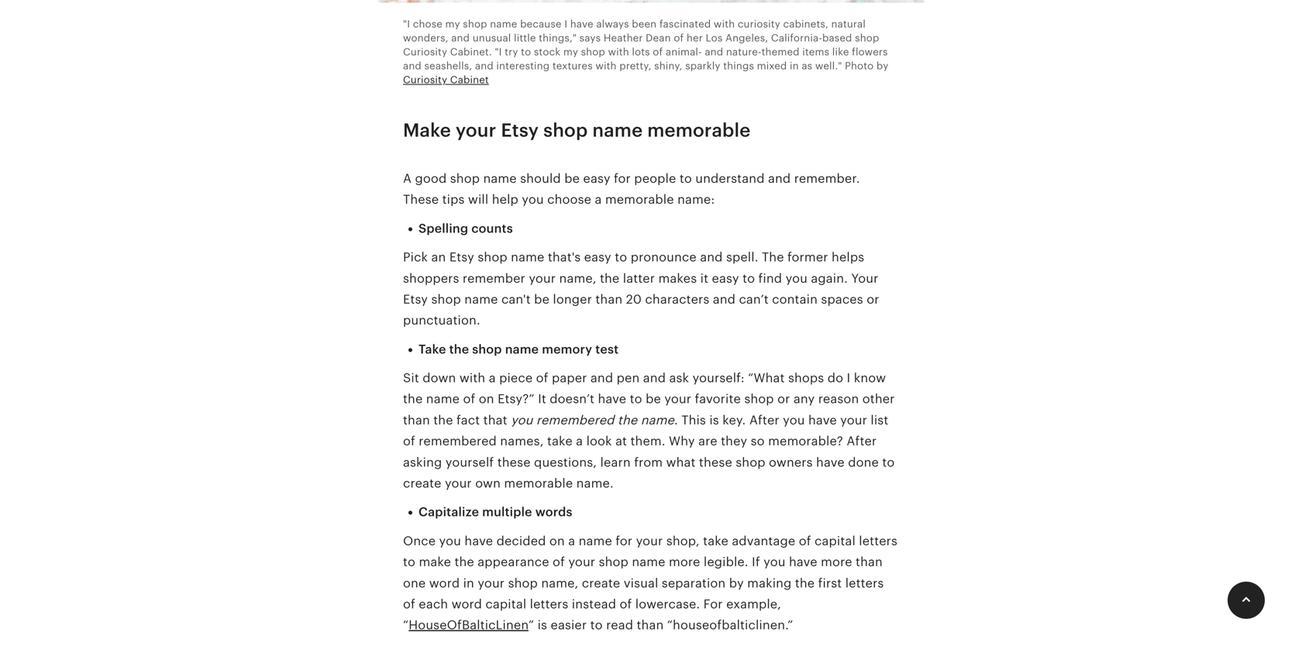 Task type: locate. For each thing, give the bounding box(es) containing it.
name up piece
[[505, 343, 539, 357]]

0 vertical spatial is
[[710, 414, 719, 428]]

by
[[877, 60, 889, 72], [729, 577, 744, 591]]

spaces
[[821, 293, 864, 307]]

chose
[[413, 18, 443, 30]]

create inside once you have decided on a name for your shop, take advantage of capital letters to make the appearance of your shop name more legible. if you have more than one word in your shop name, create visual separation by making the first letters of each word capital letters instead of lowercase. for example, "
[[582, 577, 621, 591]]

learn
[[600, 456, 631, 470]]

etsy down shoppers
[[403, 293, 428, 307]]

1 vertical spatial on
[[550, 534, 565, 548]]

paper
[[552, 371, 587, 385]]

any
[[794, 392, 815, 406]]

or inside pick an etsy shop name that's easy to pronounce and spell. the former helps shoppers remember your name, the latter makes it easy to find you again. your etsy shop name can't be longer than 20 characters and can't contain spaces or punctuation.
[[867, 293, 880, 307]]

1 horizontal spatial more
[[821, 556, 853, 570]]

what
[[666, 456, 696, 470]]

a inside sit down with a piece of paper and pen and ask yourself: "what shops do i know the name of on etsy?" it doesn't have to be your favorite shop or any reason other than the fact that
[[489, 371, 496, 385]]

and left remember.
[[768, 172, 791, 186]]

piece
[[499, 371, 533, 385]]

i
[[565, 18, 568, 30], [847, 371, 851, 385]]

for left the people at the top of page
[[614, 172, 631, 186]]

a good shop name should be easy for people to understand and remember. these tips will help you choose a memorable name:
[[403, 172, 860, 207]]

you down should
[[522, 193, 544, 207]]

0 vertical spatial etsy
[[501, 120, 539, 141]]

for
[[614, 172, 631, 186], [616, 534, 633, 548]]

to up latter
[[615, 250, 627, 264]]

of up it
[[536, 371, 549, 385]]

1 vertical spatial etsy
[[450, 250, 474, 264]]

have up the making
[[789, 556, 818, 570]]

is
[[710, 414, 719, 428], [538, 619, 547, 633]]

try
[[505, 46, 518, 58]]

these down 'are'
[[699, 456, 733, 470]]

1 horizontal spatial these
[[699, 456, 733, 470]]

2 vertical spatial letters
[[530, 598, 569, 612]]

1 horizontal spatial in
[[790, 60, 799, 72]]

have up says
[[570, 18, 594, 30]]

in up houseofbalticlinen link
[[463, 577, 474, 591]]

your up instead
[[569, 556, 596, 570]]

have
[[570, 18, 594, 30], [598, 392, 627, 406], [809, 414, 837, 428], [816, 456, 845, 470], [465, 534, 493, 548], [789, 556, 818, 570]]

remembered down doesn't at the left bottom
[[536, 414, 614, 428]]

0 vertical spatial after
[[750, 414, 780, 428]]

my right the chose at the left top of the page
[[445, 18, 460, 30]]

0 vertical spatial in
[[790, 60, 799, 72]]

animal-
[[666, 46, 702, 58]]

curiosity
[[403, 46, 447, 58], [403, 74, 447, 86]]

that
[[484, 414, 508, 428]]

fact
[[457, 414, 480, 428]]

these down names,
[[498, 456, 531, 470]]

2 horizontal spatial be
[[646, 392, 661, 406]]

shop up piece
[[472, 343, 502, 357]]

2 horizontal spatial etsy
[[501, 120, 539, 141]]

the inside pick an etsy shop name that's easy to pronounce and spell. the former helps shoppers remember your name, the latter makes it easy to find you again. your etsy shop name can't be longer than 20 characters and can't contain spaces or punctuation.
[[600, 272, 620, 286]]

0 horizontal spatial etsy
[[403, 293, 428, 307]]

1 more from the left
[[669, 556, 700, 570]]

other
[[863, 392, 895, 406]]

have down capitalize multiple words
[[465, 534, 493, 548]]

with right down
[[460, 371, 486, 385]]

from
[[634, 456, 663, 470]]

1 horizontal spatial i
[[847, 371, 851, 385]]

curiosity cabinet link
[[403, 74, 489, 86]]

0 vertical spatial "i
[[403, 18, 410, 30]]

0 horizontal spatial more
[[669, 556, 700, 570]]

0 vertical spatial by
[[877, 60, 889, 72]]

key.
[[723, 414, 746, 428]]

a down words
[[568, 534, 575, 548]]

have down reason
[[809, 414, 837, 428]]

of up asking on the left bottom of page
[[403, 435, 415, 449]]

it
[[538, 392, 546, 406]]

separation
[[662, 577, 726, 591]]

is for easier
[[538, 619, 547, 633]]

memorable down the people at the top of page
[[605, 193, 674, 207]]

name, inside pick an etsy shop name that's easy to pronounce and spell. the former helps shoppers remember your name, the latter makes it easy to find you again. your etsy shop name can't be longer than 20 characters and can't contain spaces or punctuation.
[[559, 272, 597, 286]]

or
[[867, 293, 880, 307], [778, 392, 790, 406]]

i inside sit down with a piece of paper and pen and ask yourself: "what shops do i know the name of on etsy?" it doesn't have to be your favorite shop or any reason other than the fact that
[[847, 371, 851, 385]]

it
[[701, 272, 709, 286]]

0 vertical spatial name,
[[559, 272, 597, 286]]

is right "
[[538, 619, 547, 633]]

words
[[535, 506, 573, 520]]

the right make
[[455, 556, 474, 570]]

advantage
[[732, 534, 796, 548]]

at
[[616, 435, 627, 449]]

for for your
[[616, 534, 633, 548]]

capitalize multiple words
[[419, 506, 573, 520]]

tips
[[442, 193, 465, 207]]

easy for the
[[584, 250, 612, 264]]

1 vertical spatial create
[[582, 577, 621, 591]]

1 vertical spatial take
[[703, 534, 729, 548]]

to inside "i chose my shop name because i have always been fascinated with curiosity cabinets, natural wonders, and unusual little things," says heather dean of her los angeles, california-based shop curiosity cabinet. "i try to stock my shop with lots of animal- and nature-themed items like flowers and seashells, and interesting textures with pretty, shiny, sparkly things mixed in as well." photo by curiosity cabinet
[[521, 46, 531, 58]]

1 vertical spatial name,
[[541, 577, 579, 591]]

0 horizontal spatial these
[[498, 456, 531, 470]]

0 horizontal spatial or
[[778, 392, 790, 406]]

you inside . this is key. after you have your list of remembered names, take a look at them. why are they so memorable? after asking yourself these questions, learn from what these shop owners have done to create your own memorable name.
[[783, 414, 805, 428]]

0 vertical spatial be
[[565, 172, 580, 186]]

more up first
[[821, 556, 853, 570]]

word up houseofbalticlinen link
[[452, 598, 482, 612]]

know
[[854, 371, 886, 385]]

name down down
[[426, 392, 460, 406]]

1 vertical spatial remembered
[[419, 435, 497, 449]]

for inside "a good shop name should be easy for people to understand and remember. these tips will help you choose a memorable name:"
[[614, 172, 631, 186]]

the up the at
[[618, 414, 638, 428]]

0 vertical spatial easy
[[583, 172, 611, 186]]

name down name.
[[579, 534, 612, 548]]

you inside pick an etsy shop name that's easy to pronounce and spell. the former helps shoppers remember your name, the latter makes it easy to find you again. your etsy shop name can't be longer than 20 characters and can't contain spaces or punctuation.
[[786, 272, 808, 286]]

1 vertical spatial in
[[463, 577, 474, 591]]

pick an etsy shop name that's easy to pronounce and spell. the former helps shoppers remember your name, the latter makes it easy to find you again. your etsy shop name can't be longer than 20 characters and can't contain spaces or punctuation.
[[403, 250, 880, 328]]

0 vertical spatial create
[[403, 477, 442, 491]]

easier
[[551, 619, 587, 633]]

0 vertical spatial letters
[[859, 534, 898, 548]]

your inside pick an etsy shop name that's easy to pronounce and spell. the former helps shoppers remember your name, the latter makes it easy to find you again. your etsy shop name can't be longer than 20 characters and can't contain spaces or punctuation.
[[529, 272, 556, 286]]

i right do
[[847, 371, 851, 385]]

one
[[403, 577, 426, 591]]

i inside "i chose my shop name because i have always been fascinated with curiosity cabinets, natural wonders, and unusual little things," says heather dean of her los angeles, california-based shop curiosity cabinet. "i try to stock my shop with lots of animal- and nature-themed items like flowers and seashells, and interesting textures with pretty, shiny, sparkly things mixed in as well." photo by curiosity cabinet
[[565, 18, 568, 30]]

easy inside "a good shop name should be easy for people to understand and remember. these tips will help you choose a memorable name:"
[[583, 172, 611, 186]]

a right choose
[[595, 193, 602, 207]]

on down words
[[550, 534, 565, 548]]

than inside pick an etsy shop name that's easy to pronounce and spell. the former helps shoppers remember your name, the latter makes it easy to find you again. your etsy shop name can't be longer than 20 characters and can't contain spaces or punctuation.
[[596, 293, 623, 307]]

0 horizontal spatial be
[[534, 293, 550, 307]]

0 vertical spatial for
[[614, 172, 631, 186]]

memorable up words
[[504, 477, 573, 491]]

to down pen
[[630, 392, 642, 406]]

1 vertical spatial for
[[616, 534, 633, 548]]

be up them. at the bottom of the page
[[646, 392, 661, 406]]

1 horizontal spatial be
[[565, 172, 580, 186]]

is inside . this is key. after you have your list of remembered names, take a look at them. why are they so memorable? after asking yourself these questions, learn from what these shop owners have done to create your own memorable name.
[[710, 414, 719, 428]]

0 vertical spatial or
[[867, 293, 880, 307]]

1 horizontal spatial "i
[[495, 46, 502, 58]]

they
[[721, 435, 748, 449]]

1 vertical spatial be
[[534, 293, 550, 307]]

1 horizontal spatial etsy
[[450, 250, 474, 264]]

to left find
[[743, 272, 755, 286]]

of up fact
[[463, 392, 476, 406]]

after up so
[[750, 414, 780, 428]]

make your etsy shop name memorable
[[403, 120, 751, 141]]

capital
[[815, 534, 856, 548], [486, 598, 527, 612]]

shop down appearance at bottom
[[508, 577, 538, 591]]

easy
[[583, 172, 611, 186], [584, 250, 612, 264], [712, 272, 739, 286]]

take up legible.
[[703, 534, 729, 548]]

you remembered the name
[[511, 414, 674, 428]]

0 horizontal spatial is
[[538, 619, 547, 633]]

shop up remember
[[478, 250, 508, 264]]

1 vertical spatial capital
[[486, 598, 527, 612]]

for inside once you have decided on a name for your shop, take advantage of capital letters to make the appearance of your shop name more legible. if you have more than one word in your shop name, create visual separation by making the first letters of each word capital letters instead of lowercase. for example, "
[[616, 534, 633, 548]]

unusual
[[473, 32, 511, 44]]

shop up unusual
[[463, 18, 487, 30]]

1 horizontal spatial on
[[550, 534, 565, 548]]

cabinet.
[[450, 46, 492, 58]]

1 vertical spatial curiosity
[[403, 74, 447, 86]]

2 vertical spatial etsy
[[403, 293, 428, 307]]

down
[[423, 371, 456, 385]]

1 horizontal spatial my
[[564, 46, 578, 58]]

name up "a good shop name should be easy for people to understand and remember. these tips will help you choose a memorable name:"
[[593, 120, 643, 141]]

by down flowers
[[877, 60, 889, 72]]

0 horizontal spatial remembered
[[419, 435, 497, 449]]

curiosity down seashells, in the left top of the page
[[403, 74, 447, 86]]

is left key.
[[710, 414, 719, 428]]

you up names,
[[511, 414, 533, 428]]

0 vertical spatial curiosity
[[403, 46, 447, 58]]

word down make
[[429, 577, 460, 591]]

2 more from the left
[[821, 556, 853, 570]]

0 horizontal spatial after
[[750, 414, 780, 428]]

1 horizontal spatial after
[[847, 435, 877, 449]]

2 vertical spatial be
[[646, 392, 661, 406]]

to up "name:"
[[680, 172, 692, 186]]

a left piece
[[489, 371, 496, 385]]

on up "that"
[[479, 392, 494, 406]]

shop inside sit down with a piece of paper and pen and ask yourself: "what shops do i know the name of on etsy?" it doesn't have to be your favorite shop or any reason other than the fact that
[[745, 392, 774, 406]]

them.
[[631, 435, 666, 449]]

you up contain
[[786, 272, 808, 286]]

can't
[[739, 293, 769, 307]]

"i left the chose at the left top of the page
[[403, 18, 410, 30]]

0 horizontal spatial create
[[403, 477, 442, 491]]

angeles,
[[726, 32, 769, 44]]

name, inside once you have decided on a name for your shop, take advantage of capital letters to make the appearance of your shop name more legible. if you have more than one word in your shop name, create visual separation by making the first letters of each word capital letters instead of lowercase. for example, "
[[541, 577, 579, 591]]

name, up instead
[[541, 577, 579, 591]]

choose
[[547, 193, 592, 207]]

0 vertical spatial take
[[547, 435, 573, 449]]

more
[[669, 556, 700, 570], [821, 556, 853, 570]]

1 vertical spatial word
[[452, 598, 482, 612]]

1 vertical spatial memorable
[[605, 193, 674, 207]]

the left latter
[[600, 272, 620, 286]]

etsy for your
[[501, 120, 539, 141]]

houseofbalticlinen
[[409, 619, 529, 633]]

stock
[[534, 46, 561, 58]]

have down memorable?
[[816, 456, 845, 470]]

memorable inside . this is key. after you have your list of remembered names, take a look at them. why are they so memorable? after asking yourself these questions, learn from what these shop owners have done to create your own memorable name.
[[504, 477, 573, 491]]

0 horizontal spatial on
[[479, 392, 494, 406]]

names,
[[500, 435, 544, 449]]

will
[[468, 193, 489, 207]]

yourself
[[446, 456, 494, 470]]

0 horizontal spatial take
[[547, 435, 573, 449]]

1 vertical spatial after
[[847, 435, 877, 449]]

0 vertical spatial remembered
[[536, 414, 614, 428]]

i up things,"
[[565, 18, 568, 30]]

0 horizontal spatial in
[[463, 577, 474, 591]]

2 vertical spatial memorable
[[504, 477, 573, 491]]

1 horizontal spatial or
[[867, 293, 880, 307]]

be inside sit down with a piece of paper and pen and ask yourself: "what shops do i know the name of on etsy?" it doesn't have to be your favorite shop or any reason other than the fact that
[[646, 392, 661, 406]]

0 horizontal spatial capital
[[486, 598, 527, 612]]

longer
[[553, 293, 592, 307]]

be inside pick an etsy shop name that's easy to pronounce and spell. the former helps shoppers remember your name, the latter makes it easy to find you again. your etsy shop name can't be longer than 20 characters and can't contain spaces or punctuation.
[[534, 293, 550, 307]]

to inside once you have decided on a name for your shop, take advantage of capital letters to make the appearance of your shop name more legible. if you have more than one word in your shop name, create visual separation by making the first letters of each word capital letters instead of lowercase. for example, "
[[403, 556, 416, 570]]

these
[[498, 456, 531, 470], [699, 456, 733, 470]]

1 horizontal spatial take
[[703, 534, 729, 548]]

an
[[431, 250, 446, 264]]

to up "one"
[[403, 556, 416, 570]]

or down your
[[867, 293, 880, 307]]

0 vertical spatial on
[[479, 392, 494, 406]]

or inside sit down with a piece of paper and pen and ask yourself: "what shops do i know the name of on etsy?" it doesn't have to be your favorite shop or any reason other than the fact that
[[778, 392, 790, 406]]

to
[[521, 46, 531, 58], [680, 172, 692, 186], [615, 250, 627, 264], [743, 272, 755, 286], [630, 392, 642, 406], [883, 456, 895, 470], [403, 556, 416, 570], [590, 619, 603, 633]]

capital up first
[[815, 534, 856, 548]]

by down legible.
[[729, 577, 744, 591]]

pronounce
[[631, 250, 697, 264]]

natural
[[832, 18, 866, 30]]

california-
[[771, 32, 823, 44]]

a left look
[[576, 435, 583, 449]]

than inside sit down with a piece of paper and pen and ask yourself: "what shops do i know the name of on etsy?" it doesn't have to be your favorite shop or any reason other than the fact that
[[403, 414, 430, 428]]

curiosity
[[738, 18, 781, 30]]

your down the yourself
[[445, 477, 472, 491]]

1 vertical spatial by
[[729, 577, 744, 591]]

etsy shop name taken image
[[378, 0, 924, 13]]

my up textures
[[564, 46, 578, 58]]

a inside "a good shop name should be easy for people to understand and remember. these tips will help you choose a memorable name:"
[[595, 193, 602, 207]]

or left any
[[778, 392, 790, 406]]

name.
[[577, 477, 614, 491]]

1 horizontal spatial create
[[582, 577, 621, 591]]

1 these from the left
[[498, 456, 531, 470]]

name up help
[[483, 172, 517, 186]]

you
[[522, 193, 544, 207], [786, 272, 808, 286], [511, 414, 533, 428], [783, 414, 805, 428], [439, 534, 461, 548], [764, 556, 786, 570]]

visual
[[624, 577, 659, 591]]

easy right it
[[712, 272, 739, 286]]

etsy up should
[[501, 120, 539, 141]]

take inside . this is key. after you have your list of remembered names, take a look at them. why are they so memorable? after asking yourself these questions, learn from what these shop owners have done to create your own memorable name.
[[547, 435, 573, 449]]

create down asking on the left bottom of page
[[403, 477, 442, 491]]

1 horizontal spatial by
[[877, 60, 889, 72]]

name, up the longer
[[559, 272, 597, 286]]

shop inside "a good shop name should be easy for people to understand and remember. these tips will help you choose a memorable name:"
[[450, 172, 480, 186]]

remembered down fact
[[419, 435, 497, 449]]

name inside "a good shop name should be easy for people to understand and remember. these tips will help you choose a memorable name:"
[[483, 172, 517, 186]]

to inside . this is key. after you have your list of remembered names, take a look at them. why are they so memorable? after asking yourself these questions, learn from what these shop owners have done to create your own memorable name.
[[883, 456, 895, 470]]

0 horizontal spatial my
[[445, 18, 460, 30]]

create inside . this is key. after you have your list of remembered names, take a look at them. why are they so memorable? after asking yourself these questions, learn from what these shop owners have done to create your own memorable name.
[[403, 477, 442, 491]]

you down any
[[783, 414, 805, 428]]

easy up choose
[[583, 172, 611, 186]]

your down that's
[[529, 272, 556, 286]]

0 horizontal spatial i
[[565, 18, 568, 30]]

name inside sit down with a piece of paper and pen and ask yourself: "what shops do i know the name of on etsy?" it doesn't have to be your favorite shop or any reason other than the fact that
[[426, 392, 460, 406]]

makes
[[659, 272, 697, 286]]

by inside "i chose my shop name because i have always been fascinated with curiosity cabinets, natural wonders, and unusual little things," says heather dean of her los angeles, california-based shop curiosity cabinet. "i try to stock my shop with lots of animal- and nature-themed items like flowers and seashells, and interesting textures with pretty, shiny, sparkly things mixed in as well." photo by curiosity cabinet
[[877, 60, 889, 72]]

easy for choose
[[583, 172, 611, 186]]

a inside once you have decided on a name for your shop, take advantage of capital letters to make the appearance of your shop name more legible. if you have more than one word in your shop name, create visual separation by making the first letters of each word capital letters instead of lowercase. for example, "
[[568, 534, 575, 548]]

name up them. at the bottom of the page
[[641, 414, 674, 428]]

1 horizontal spatial capital
[[815, 534, 856, 548]]

shop
[[463, 18, 487, 30], [855, 32, 879, 44], [581, 46, 605, 58], [544, 120, 588, 141], [450, 172, 480, 186], [478, 250, 508, 264], [431, 293, 461, 307], [472, 343, 502, 357], [745, 392, 774, 406], [736, 456, 766, 470], [599, 556, 629, 570], [508, 577, 538, 591]]

name inside "i chose my shop name because i have always been fascinated with curiosity cabinets, natural wonders, and unusual little things," says heather dean of her los angeles, california-based shop curiosity cabinet. "i try to stock my shop with lots of animal- and nature-themed items like flowers and seashells, and interesting textures with pretty, shiny, sparkly things mixed in as well." photo by curiosity cabinet
[[490, 18, 517, 30]]

1 vertical spatial i
[[847, 371, 851, 385]]

on inside once you have decided on a name for your shop, take advantage of capital letters to make the appearance of your shop name more legible. if you have more than one word in your shop name, create visual separation by making the first letters of each word capital letters instead of lowercase. for example, "
[[550, 534, 565, 548]]

0 vertical spatial i
[[565, 18, 568, 30]]

yourself:
[[693, 371, 745, 385]]

curiosity down wonders,
[[403, 46, 447, 58]]

0 horizontal spatial by
[[729, 577, 744, 591]]

name up unusual
[[490, 18, 517, 30]]

letters
[[859, 534, 898, 548], [846, 577, 884, 591], [530, 598, 569, 612]]

1 vertical spatial is
[[538, 619, 547, 633]]

1 vertical spatial or
[[778, 392, 790, 406]]

2 these from the left
[[699, 456, 733, 470]]

word
[[429, 577, 460, 591], [452, 598, 482, 612]]

1 horizontal spatial is
[[710, 414, 719, 428]]

your down ask
[[665, 392, 692, 406]]

1 vertical spatial easy
[[584, 250, 612, 264]]

a
[[595, 193, 602, 207], [489, 371, 496, 385], [576, 435, 583, 449], [568, 534, 575, 548]]

memorable up understand
[[648, 120, 751, 141]]

shop up punctuation.
[[431, 293, 461, 307]]

remember
[[463, 272, 526, 286]]



Task type: vqa. For each thing, say whether or not it's contained in the screenshot.
been
yes



Task type: describe. For each thing, give the bounding box(es) containing it.
fascinated
[[660, 18, 711, 30]]

of right advantage
[[799, 534, 811, 548]]

the left first
[[795, 577, 815, 591]]

etsy for an
[[450, 250, 474, 264]]

1 vertical spatial my
[[564, 46, 578, 58]]

things,"
[[539, 32, 577, 44]]

name left that's
[[511, 250, 545, 264]]

spell.
[[726, 250, 759, 264]]

be inside "a good shop name should be easy for people to understand and remember. these tips will help you choose a memorable name:"
[[565, 172, 580, 186]]

sparkly
[[686, 60, 721, 72]]

these
[[403, 193, 439, 207]]

2 vertical spatial easy
[[712, 272, 739, 286]]

help
[[492, 193, 519, 207]]

and left pen
[[591, 371, 613, 385]]

as
[[802, 60, 813, 72]]

make
[[419, 556, 451, 570]]

wonders,
[[403, 32, 449, 44]]

. this is key. after you have your list of remembered names, take a look at them. why are they so memorable? after asking yourself these questions, learn from what these shop owners have done to create your own memorable name.
[[403, 414, 895, 491]]

and inside "a good shop name should be easy for people to understand and remember. these tips will help you choose a memorable name:"
[[768, 172, 791, 186]]

each
[[419, 598, 448, 612]]

remembered inside . this is key. after you have your list of remembered names, take a look at them. why are they so memorable? after asking yourself these questions, learn from what these shop owners have done to create your own memorable name.
[[419, 435, 497, 449]]

shop inside . this is key. after you have your list of remembered names, take a look at them. why are they so memorable? after asking yourself these questions, learn from what these shop owners have done to create your own memorable name.
[[736, 456, 766, 470]]

first
[[818, 577, 842, 591]]

you right 'if' on the bottom right of the page
[[764, 556, 786, 570]]

test
[[596, 343, 619, 357]]

once you have decided on a name for your shop, take advantage of capital letters to make the appearance of your shop name more legible. if you have more than one word in your shop name, create visual separation by making the first letters of each word capital letters instead of lowercase. for example, "
[[403, 534, 898, 633]]

etsy?"
[[498, 392, 535, 406]]

people
[[634, 172, 676, 186]]

in inside "i chose my shop name because i have always been fascinated with curiosity cabinets, natural wonders, and unusual little things," says heather dean of her los angeles, california-based shop curiosity cabinet. "i try to stock my shop with lots of animal- and nature-themed items like flowers and seashells, and interesting textures with pretty, shiny, sparkly things mixed in as well." photo by curiosity cabinet
[[790, 60, 799, 72]]

shop,
[[667, 534, 700, 548]]

always
[[596, 18, 629, 30]]

interesting
[[497, 60, 550, 72]]

and down cabinet.
[[475, 60, 494, 72]]

remember.
[[794, 172, 860, 186]]

make
[[403, 120, 451, 141]]

shop up should
[[544, 120, 588, 141]]

mixed
[[757, 60, 787, 72]]

textures
[[553, 60, 593, 72]]

nature-
[[726, 46, 762, 58]]

0 horizontal spatial "i
[[403, 18, 410, 30]]

your
[[852, 272, 879, 286]]

cabinet
[[450, 74, 489, 86]]

pick
[[403, 250, 428, 264]]

and left ask
[[643, 371, 666, 385]]

shiny,
[[654, 60, 683, 72]]

0 vertical spatial memorable
[[648, 120, 751, 141]]

making
[[748, 577, 792, 591]]

take
[[419, 343, 446, 357]]

shop up flowers
[[855, 32, 879, 44]]

are
[[699, 435, 718, 449]]

appearance
[[478, 556, 549, 570]]

latter
[[623, 272, 655, 286]]

memorable inside "a good shop name should be easy for people to understand and remember. these tips will help you choose a memorable name:"
[[605, 193, 674, 207]]

and up cabinet.
[[451, 32, 470, 44]]

your right make
[[456, 120, 496, 141]]

like
[[832, 46, 849, 58]]

and up it
[[700, 250, 723, 264]]

photo
[[845, 60, 874, 72]]

capitalize
[[419, 506, 479, 520]]

1 curiosity from the top
[[403, 46, 447, 58]]

favorite
[[695, 392, 741, 406]]

sit
[[403, 371, 419, 385]]

by inside once you have decided on a name for your shop, take advantage of capital letters to make the appearance of your shop name more legible. if you have more than one word in your shop name, create visual separation by making the first letters of each word capital letters instead of lowercase. for example, "
[[729, 577, 744, 591]]

with down heather
[[608, 46, 629, 58]]

should
[[520, 172, 561, 186]]

you inside "a good shop name should be easy for people to understand and remember. these tips will help you choose a memorable name:"
[[522, 193, 544, 207]]

take inside once you have decided on a name for your shop, take advantage of capital letters to make the appearance of your shop name more legible. if you have more than one word in your shop name, create visual separation by making the first letters of each word capital letters instead of lowercase. for example, "
[[703, 534, 729, 548]]

have inside sit down with a piece of paper and pen and ask yourself: "what shops do i know the name of on etsy?" it doesn't have to be your favorite shop or any reason other than the fact that
[[598, 392, 627, 406]]

houseofbalticlinen " is easier to read than "houseofbalticlinen."
[[409, 619, 793, 633]]

on inside sit down with a piece of paper and pen and ask yourself: "what shops do i know the name of on etsy?" it doesn't have to be your favorite shop or any reason other than the fact that
[[479, 392, 494, 406]]

name down remember
[[465, 293, 498, 307]]

own
[[475, 477, 501, 491]]

houseofbalticlinen link
[[409, 619, 529, 633]]

"
[[403, 619, 409, 633]]

of inside . this is key. after you have your list of remembered names, take a look at them. why are they so memorable? after asking yourself these questions, learn from what these shop owners have done to create your own memorable name.
[[403, 435, 415, 449]]

1 vertical spatial "i
[[495, 46, 502, 58]]

heather
[[604, 32, 643, 44]]

0 vertical spatial capital
[[815, 534, 856, 548]]

for
[[704, 598, 723, 612]]

1 horizontal spatial remembered
[[536, 414, 614, 428]]

of down dean
[[653, 46, 663, 58]]

well."
[[815, 60, 842, 72]]

pen
[[617, 371, 640, 385]]

of up the read
[[620, 598, 632, 612]]

.
[[674, 414, 678, 428]]

cabinets,
[[783, 18, 829, 30]]

create for your
[[403, 477, 442, 491]]

the right take
[[449, 343, 469, 357]]

with up los
[[714, 18, 735, 30]]

than inside once you have decided on a name for your shop, take advantage of capital letters to make the appearance of your shop name more legible. if you have more than one word in your shop name, create visual separation by making the first letters of each word capital letters instead of lowercase. for example, "
[[856, 556, 883, 570]]

"i chose my shop name because i have always been fascinated with curiosity cabinets, natural wonders, and unusual little things," says heather dean of her los angeles, california-based shop curiosity cabinet. "i try to stock my shop with lots of animal- and nature-themed items like flowers and seashells, and interesting textures with pretty, shiny, sparkly things mixed in as well." photo by curiosity cabinet
[[403, 18, 889, 86]]

and down wonders,
[[403, 60, 422, 72]]

"houseofbalticlinen."
[[667, 619, 793, 633]]

so
[[751, 435, 765, 449]]

to inside "a good shop name should be easy for people to understand and remember. these tips will help you choose a memorable name:"
[[680, 172, 692, 186]]

counts
[[472, 222, 513, 236]]

can't
[[502, 293, 531, 307]]

of right appearance at bottom
[[553, 556, 565, 570]]

again.
[[811, 272, 848, 286]]

done
[[848, 456, 879, 470]]

items
[[803, 46, 830, 58]]

0 vertical spatial word
[[429, 577, 460, 591]]

lowercase.
[[636, 598, 700, 612]]

for for people
[[614, 172, 631, 186]]

2 curiosity from the top
[[403, 74, 447, 86]]

spelling
[[419, 222, 468, 236]]

because
[[520, 18, 562, 30]]

and down los
[[705, 46, 724, 58]]

her
[[687, 32, 703, 44]]

your inside sit down with a piece of paper and pen and ask yourself: "what shops do i know the name of on etsy?" it doesn't have to be your favorite shop or any reason other than the fact that
[[665, 392, 692, 406]]

name up visual
[[632, 556, 666, 570]]

been
[[632, 18, 657, 30]]

you up make
[[439, 534, 461, 548]]

0 vertical spatial my
[[445, 18, 460, 30]]

to down instead
[[590, 619, 603, 633]]

the left fact
[[434, 414, 453, 428]]

based
[[823, 32, 852, 44]]

ask
[[669, 371, 689, 385]]

of up "
[[403, 598, 415, 612]]

the down sit
[[403, 392, 423, 406]]

former
[[788, 250, 829, 264]]

list
[[871, 414, 889, 428]]

your left list
[[841, 414, 868, 428]]

have inside "i chose my shop name because i have always been fascinated with curiosity cabinets, natural wonders, and unusual little things," says heather dean of her los angeles, california-based shop curiosity cabinet. "i try to stock my shop with lots of animal- and nature-themed items like flowers and seashells, and interesting textures with pretty, shiny, sparkly things mixed in as well." photo by curiosity cabinet
[[570, 18, 594, 30]]

with inside sit down with a piece of paper and pen and ask yourself: "what shops do i know the name of on etsy?" it doesn't have to be your favorite shop or any reason other than the fact that
[[460, 371, 486, 385]]

of up animal-
[[674, 32, 684, 44]]

if
[[752, 556, 760, 570]]

create for visual
[[582, 577, 621, 591]]

a inside . this is key. after you have your list of remembered names, take a look at them. why are they so memorable? after asking yourself these questions, learn from what these shop owners have done to create your own memorable name.
[[576, 435, 583, 449]]

characters
[[645, 293, 710, 307]]

shops
[[788, 371, 824, 385]]

shoppers
[[403, 272, 459, 286]]

to inside sit down with a piece of paper and pen and ask yourself: "what shops do i know the name of on etsy?" it doesn't have to be your favorite shop or any reason other than the fact that
[[630, 392, 642, 406]]

contain
[[772, 293, 818, 307]]

sit down with a piece of paper and pen and ask yourself: "what shops do i know the name of on etsy?" it doesn't have to be your favorite shop or any reason other than the fact that
[[403, 371, 895, 428]]

spelling counts
[[419, 222, 513, 236]]

example,
[[726, 598, 782, 612]]

"
[[529, 619, 534, 633]]

why
[[669, 435, 695, 449]]

your left shop,
[[636, 534, 663, 548]]

shop down says
[[581, 46, 605, 58]]

little
[[514, 32, 536, 44]]

memorable?
[[768, 435, 843, 449]]

and left can't
[[713, 293, 736, 307]]

20
[[626, 293, 642, 307]]

in inside once you have decided on a name for your shop, take advantage of capital letters to make the appearance of your shop name more legible. if you have more than one word in your shop name, create visual separation by making the first letters of each word capital letters instead of lowercase. for example, "
[[463, 577, 474, 591]]

with left pretty,
[[596, 60, 617, 72]]

shop up visual
[[599, 556, 629, 570]]

1 vertical spatial letters
[[846, 577, 884, 591]]

your down appearance at bottom
[[478, 577, 505, 591]]

is for key.
[[710, 414, 719, 428]]

read
[[606, 619, 633, 633]]



